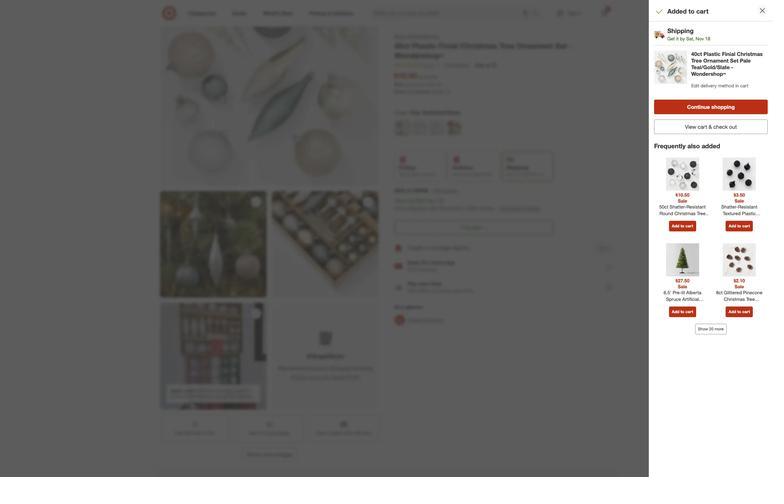 Task type: locate. For each thing, give the bounding box(es) containing it.
all
[[407, 33, 411, 39]]

redcard down location
[[440, 205, 461, 212]]

with
[[408, 267, 417, 273], [408, 288, 417, 294]]

sale down $2.10 in the right of the page
[[735, 284, 744, 289]]

0 horizontal spatial orders
[[438, 288, 452, 294]]

0 horizontal spatial resistant
[[425, 317, 444, 323]]

add down the glittered
[[729, 309, 736, 314]]

$
[[415, 82, 417, 87]]

0 horizontal spatial by
[[409, 197, 415, 204]]

add down $3.50 sale
[[729, 224, 736, 229]]

apply.
[[527, 205, 541, 212]]

plastic down wondershop
[[412, 41, 437, 50]]

40ct
[[395, 41, 410, 50], [691, 51, 702, 57]]

to for $3.50
[[737, 224, 741, 229]]

wondershop™ up "215" link
[[395, 51, 444, 60]]

teal/gold/slate up pink/champagne image
[[422, 109, 461, 116]]

wondershop™ inside the shop all wondershop 40ct plastic finial christmas tree ornament set - wondershop™
[[395, 51, 444, 60]]

0 horizontal spatial item
[[193, 430, 202, 436]]

1 item from the left
[[193, 430, 202, 436]]

see for see it in your space
[[249, 430, 257, 436]]

2 this from the left
[[354, 430, 361, 436]]

2 vertical spatial get
[[395, 197, 403, 204]]

wondershop™ inside $27.50 sale 6.5' pre-lit alberta spruce artificial christmas tree - wondershop™
[[668, 310, 697, 315]]

this inside button
[[354, 430, 361, 436]]

edit
[[691, 83, 699, 88], [433, 188, 441, 193]]

this
[[185, 430, 192, 436], [354, 430, 361, 436]]

1 horizontal spatial 40ct
[[691, 51, 702, 57]]

0 horizontal spatial 18
[[438, 197, 444, 204]]

- inside 40ct plastic finial christmas tree ornament set pale teal/gold/slate - wondershop™
[[731, 64, 733, 70]]

1 vertical spatial pale
[[410, 109, 421, 116]]

0 vertical spatial or
[[462, 205, 467, 212]]

get right today
[[507, 172, 513, 177]]

wondershop™ inside $10.50 sale 50ct shatter-resistant round christmas tree ornament set - wondershop™
[[668, 224, 697, 230]]

get
[[668, 36, 675, 41], [507, 172, 513, 177], [395, 197, 403, 204]]

in right sign
[[607, 245, 610, 250]]

1 horizontal spatial get
[[507, 172, 513, 177]]

0 vertical spatial shatter-
[[670, 204, 687, 210]]

shipping
[[668, 27, 694, 34], [507, 164, 529, 171]]

or right create
[[425, 245, 430, 251]]

with down pay
[[408, 288, 417, 294]]

sale down $27.50
[[678, 284, 687, 289]]

1 vertical spatial out
[[308, 374, 316, 380]]

with right plan
[[344, 430, 353, 436]]

1 horizontal spatial plastic
[[704, 51, 721, 57]]

nov inside get it by sat, nov 18 free shipping with redcard or $35 orders - exclusions apply.
[[427, 197, 436, 204]]

a right plan
[[327, 430, 329, 436]]

add to cart button for $27.50
[[669, 307, 696, 317]]

with right shipping
[[428, 205, 438, 212]]

40ct down shop
[[395, 41, 410, 50]]

1 vertical spatial or
[[425, 245, 430, 251]]

see inside see what everyone's loving and sharing check out more target finds
[[278, 365, 288, 372]]

add down "spruce"
[[672, 309, 680, 314]]

resistant down on
[[425, 317, 444, 323]]

1 this from the left
[[185, 430, 192, 436]]

4.50
[[417, 82, 424, 87]]

christmas inside the shop all wondershop 40ct plastic finial christmas tree ornament set - wondershop™
[[460, 41, 497, 50]]

sale up 'when'
[[395, 82, 404, 87]]

teal/gold/slate up delivery
[[691, 64, 730, 70]]

teal/gold/slate inside 40ct plastic finial christmas tree ornament set pale teal/gold/slate - wondershop™
[[691, 64, 730, 70]]

sale inside $2.10 sale 8ct glittered pinecone christmas tree ornament set - wondershop™
[[735, 284, 744, 289]]

1 vertical spatial redcard
[[418, 267, 437, 273]]

see inside button
[[249, 430, 257, 436]]

tree inside $27.50 sale 6.5' pre-lit alberta spruce artificial christmas tree - wondershop™
[[688, 303, 697, 309]]

0 vertical spatial by
[[680, 36, 685, 41]]

1 horizontal spatial item
[[363, 430, 372, 436]]

pale inside 40ct plastic finial christmas tree ornament set pale teal/gold/slate - wondershop™
[[740, 57, 751, 64]]

questions
[[448, 62, 469, 68]]

orders
[[478, 205, 494, 212], [438, 288, 452, 294]]

wondershop™ down round
[[668, 224, 697, 230]]

christmas inside 40ct plastic finial christmas tree ornament set pale teal/gold/slate - wondershop™
[[737, 51, 763, 57]]

with down "save"
[[408, 267, 417, 273]]

create or manage registry
[[408, 245, 470, 251]]

1 vertical spatial 18
[[539, 172, 543, 177]]

shipping get it by sat, nov 18 inside dialog
[[668, 27, 710, 41]]

0 horizontal spatial this
[[185, 430, 192, 436]]

a
[[401, 304, 404, 310], [327, 430, 329, 436]]

2 horizontal spatial more
[[715, 327, 724, 332]]

to
[[689, 7, 695, 15], [407, 187, 412, 194], [681, 224, 684, 229], [737, 224, 741, 229], [681, 309, 684, 314], [737, 309, 741, 314]]

0 vertical spatial with
[[428, 205, 438, 212]]

shop
[[395, 33, 406, 39]]

(
[[425, 82, 426, 87]]

finial up method
[[722, 51, 736, 57]]

sale inside $27.50 sale 6.5' pre-lit alberta spruce artificial christmas tree - wondershop™
[[678, 284, 687, 289]]

0 horizontal spatial nov
[[427, 197, 436, 204]]

edit inside 'button'
[[433, 188, 441, 193]]

it left your
[[258, 430, 261, 436]]

ornament down round
[[667, 217, 687, 223]]

orders right on
[[438, 288, 452, 294]]

resistant right 50ct
[[687, 204, 706, 210]]

pay
[[408, 281, 417, 287]]

ornament down the glittered
[[723, 303, 744, 309]]

a inside button
[[327, 430, 329, 436]]

show for show 20 more
[[698, 327, 708, 332]]

see this item in 3d
[[175, 430, 214, 436]]

ornament inside 40ct plastic finial christmas tree ornament set pale teal/gold/slate - wondershop™
[[703, 57, 729, 64]]

1 horizontal spatial pale
[[740, 57, 751, 64]]

show 20 more
[[698, 327, 724, 332]]

0 vertical spatial 18
[[705, 36, 710, 41]]

add to cart button down the glittered
[[726, 307, 753, 317]]

1 space from the left
[[277, 430, 290, 436]]

0 vertical spatial finial
[[439, 41, 458, 50]]

show inside show more images button
[[247, 451, 260, 458]]

1 horizontal spatial this
[[354, 430, 361, 436]]

1 vertical spatial sat,
[[523, 172, 530, 177]]

ship
[[395, 187, 406, 194]]

image gallery element
[[160, 0, 379, 462]]

delivery as soon as 6pm today
[[453, 164, 493, 177]]

0 horizontal spatial a
[[327, 430, 329, 436]]

in left '3d'
[[204, 430, 207, 436]]

shatter- up round
[[670, 204, 687, 210]]

0 vertical spatial more
[[715, 327, 724, 332]]

sale inside $10.50 sale 50ct shatter-resistant round christmas tree ornament set - wondershop™
[[678, 198, 687, 204]]

0 horizontal spatial see
[[175, 430, 183, 436]]

sharing
[[355, 365, 372, 372]]

ornament up edit delivery method in cart at the right top of page
[[703, 57, 729, 64]]

by right today
[[517, 172, 522, 177]]

more right '20'
[[715, 327, 724, 332]]

sale for $27.50 sale 6.5' pre-lit alberta spruce artificial christmas tree - wondershop™
[[678, 284, 687, 289]]

space right plan
[[330, 430, 343, 436]]

0 horizontal spatial space
[[277, 430, 290, 436]]

2 horizontal spatial see
[[278, 365, 288, 372]]

add to cart button for $10.50
[[669, 221, 696, 232]]

as
[[468, 172, 472, 177]]

1 horizontal spatial see
[[249, 430, 257, 436]]

finial inside 40ct plastic finial christmas tree ornament set pale teal/gold/slate - wondershop™
[[722, 51, 736, 57]]

wondershop™ down artificial
[[668, 310, 697, 315]]

0 vertical spatial teal/gold/slate
[[691, 64, 730, 70]]

by inside get it by sat, nov 18 free shipping with redcard or $35 orders - exclusions apply.
[[409, 197, 415, 204]]

resistant
[[687, 204, 706, 210], [425, 317, 444, 323]]

set inside $2.10 sale 8ct glittered pinecone christmas tree ornament set - wondershop™
[[745, 303, 752, 309]]

0 horizontal spatial shipping get it by sat, nov 18
[[507, 164, 543, 177]]

- inside get it by sat, nov 18 free shipping with redcard or $35 orders - exclusions apply.
[[495, 205, 497, 212]]

this inside button
[[185, 430, 192, 436]]

1 horizontal spatial more
[[317, 374, 329, 380]]

by down added
[[680, 36, 685, 41]]

6.5' pre-lit alberta spruce artificial christmas tree - wondershop™ image
[[666, 244, 699, 277]]

1 horizontal spatial with
[[428, 205, 438, 212]]

over left $100
[[453, 288, 462, 294]]

edit left location
[[433, 188, 441, 193]]

1 vertical spatial shipping get it by sat, nov 18
[[507, 164, 543, 177]]

0 vertical spatial with
[[408, 267, 417, 273]]

0 vertical spatial orders
[[478, 205, 494, 212]]

2 vertical spatial nov
[[427, 197, 436, 204]]

8ct glittered pinecone christmas tree ornament set - wondershop™ image
[[723, 244, 756, 277]]

1 vertical spatial with
[[408, 288, 417, 294]]

5%
[[421, 259, 429, 266]]

%
[[431, 82, 435, 87]]

finial up 3
[[439, 41, 458, 50]]

edit location button
[[432, 187, 459, 194]]

registry
[[452, 245, 470, 251]]

more left images
[[261, 451, 274, 458]]

shopping
[[712, 104, 735, 110]]

2 horizontal spatial get
[[668, 36, 675, 41]]

$10.50 inside $10.50 sale 50ct shatter-resistant round christmas tree ornament set - wondershop™
[[676, 192, 690, 198]]

2 horizontal spatial by
[[680, 36, 685, 41]]

redcard inside save 5% every day with redcard
[[418, 267, 437, 273]]

shatter- down glance at the bottom right of the page
[[408, 317, 425, 323]]

a for glance
[[401, 304, 404, 310]]

finds
[[347, 374, 359, 380]]

a right at
[[401, 304, 404, 310]]

0 vertical spatial a
[[401, 304, 404, 310]]

over up "affirm"
[[418, 281, 429, 287]]

get inside dialog
[[668, 36, 675, 41]]

add to cart button down artificial
[[669, 307, 696, 317]]

get down added
[[668, 36, 675, 41]]

0 horizontal spatial redcard
[[418, 267, 437, 273]]

40ct plastic finial christmas tree ornament set pale teal/gold/slate - wondershop™ image
[[654, 51, 687, 84]]

it down added
[[676, 36, 679, 41]]

it inside button
[[258, 430, 261, 436]]

plastic
[[412, 41, 437, 50], [704, 51, 721, 57]]

loving
[[329, 365, 343, 372]]

wondershop
[[413, 33, 439, 39]]

added
[[702, 142, 720, 150]]

$10.50 up save
[[395, 71, 417, 80]]

0 vertical spatial get
[[668, 36, 675, 41]]

more down everyone's
[[317, 374, 329, 380]]

it up free
[[405, 197, 407, 204]]

1 horizontal spatial finial
[[722, 51, 736, 57]]

out right check at the top of the page
[[729, 123, 737, 130]]

40ct inside 40ct plastic finial christmas tree ornament set pale teal/gold/slate - wondershop™
[[691, 51, 702, 57]]

dialog
[[649, 0, 773, 477]]

0 vertical spatial resistant
[[687, 204, 706, 210]]

cart
[[696, 7, 709, 15], [740, 83, 749, 88], [698, 123, 707, 130], [686, 224, 693, 229], [742, 224, 750, 229], [686, 309, 693, 314], [742, 309, 750, 314]]

3
[[444, 62, 447, 68]]

0 horizontal spatial shatter-
[[408, 317, 425, 323]]

1 horizontal spatial shipping
[[668, 27, 694, 34]]

see left 'what'
[[278, 365, 288, 372]]

- inside $10.50 sale 50ct shatter-resistant round christmas tree ornament set - wondershop™
[[697, 217, 699, 223]]

1 horizontal spatial orders
[[478, 205, 494, 212]]

exclusions
[[500, 205, 525, 212]]

0 horizontal spatial finial
[[439, 41, 458, 50]]

- inside $27.50 sale 6.5' pre-lit alberta spruce artificial christmas tree - wondershop™
[[698, 303, 700, 309]]

0 horizontal spatial out
[[308, 374, 316, 380]]

$10.50 inside $10.50 reg $15.00 sale save $ 4.50 ( 30 % off )
[[395, 71, 417, 80]]

sale down 50ct shatter-resistant round christmas tree ornament set - wondershop™ image
[[678, 198, 687, 204]]

1 vertical spatial shatter-
[[408, 317, 425, 323]]

spruce
[[666, 297, 681, 302]]

$10.50
[[395, 71, 417, 80], [676, 192, 690, 198]]

1 vertical spatial 40ct
[[691, 51, 702, 57]]

1 horizontal spatial shatter-
[[670, 204, 687, 210]]

only
[[475, 62, 485, 68]]

orders right $35
[[478, 205, 494, 212]]

by inside dialog
[[680, 36, 685, 41]]

0 horizontal spatial 40ct
[[395, 41, 410, 50]]

plastic up delivery
[[704, 51, 721, 57]]

1 with from the top
[[408, 267, 417, 273]]

1 vertical spatial $10.50
[[676, 192, 690, 198]]

sat,
[[686, 36, 694, 41], [523, 172, 530, 177], [416, 197, 425, 204]]

it right today
[[514, 172, 516, 177]]

add
[[672, 224, 680, 229], [729, 224, 736, 229], [672, 309, 680, 314], [729, 309, 736, 314]]

1 vertical spatial finial
[[722, 51, 736, 57]]

show inside show 20 more button
[[698, 327, 708, 332]]

it inside get it by sat, nov 18 free shipping with redcard or $35 orders - exclusions apply.
[[405, 197, 407, 204]]

redcard down 5%
[[418, 267, 437, 273]]

out inside dialog
[[729, 123, 737, 130]]

add to cart down round
[[672, 224, 693, 229]]

wondershop™ up delivery
[[691, 70, 726, 77]]

see left your
[[249, 430, 257, 436]]

add to cart down the glittered
[[729, 309, 750, 314]]

edit left delivery
[[691, 83, 699, 88]]

by up shipping
[[409, 197, 415, 204]]

add to cart for $10.50
[[672, 224, 693, 229]]

continue
[[687, 104, 710, 110]]

1 horizontal spatial or
[[462, 205, 467, 212]]

ornament inside $2.10 sale 8ct glittered pinecone christmas tree ornament set - wondershop™
[[723, 303, 744, 309]]

add to cart button for $2.10
[[726, 307, 753, 317]]

wondershop™ for plastic
[[395, 51, 444, 60]]

add to cart down artificial
[[672, 309, 693, 314]]

2 vertical spatial 18
[[438, 197, 444, 204]]

edit location
[[433, 188, 459, 193]]

@gala_mk85
[[171, 389, 194, 394]]

$10.50 sale 50ct shatter-resistant round christmas tree ornament set - wondershop™
[[659, 192, 706, 230]]

tree inside 40ct plastic finial christmas tree ornament set pale teal/gold/slate - wondershop™
[[691, 57, 702, 64]]

&
[[709, 123, 712, 130]]

2 space from the left
[[330, 430, 343, 436]]

more
[[715, 327, 724, 332], [317, 374, 329, 380], [261, 451, 274, 458]]

show down see it in your space
[[247, 451, 260, 458]]

with inside the pay over time with affirm on orders over $100
[[408, 288, 417, 294]]

18 inside dialog
[[705, 36, 710, 41]]

7 link
[[597, 6, 612, 21]]

2 horizontal spatial sat,
[[686, 36, 694, 41]]

0 horizontal spatial with
[[344, 430, 353, 436]]

sat, inside get it by sat, nov 18 free shipping with redcard or $35 orders - exclusions apply.
[[416, 197, 425, 204]]

1 horizontal spatial 18
[[539, 172, 543, 177]]

see
[[278, 365, 288, 372], [175, 430, 183, 436], [249, 430, 257, 436]]

sale inside $3.50 sale
[[735, 198, 744, 204]]

pre-
[[673, 290, 682, 296]]

0 vertical spatial redcard
[[440, 205, 461, 212]]

sign in button
[[594, 243, 613, 253]]

1 horizontal spatial resistant
[[687, 204, 706, 210]]

$2.10 sale 8ct glittered pinecone christmas tree ornament set - wondershop™
[[716, 278, 763, 315]]

sale down $3.50
[[735, 198, 744, 204]]

7
[[607, 7, 609, 11]]

0 vertical spatial nov
[[696, 36, 704, 41]]

christmas inside $10.50 sale 50ct shatter-resistant round christmas tree ornament set - wondershop™
[[675, 211, 696, 216]]

tree
[[499, 41, 515, 50], [691, 57, 702, 64], [697, 211, 706, 216], [746, 297, 755, 302], [688, 303, 697, 309]]

with inside get it by sat, nov 18 free shipping with redcard or $35 orders - exclusions apply.
[[428, 205, 438, 212]]

0 vertical spatial edit
[[691, 83, 699, 88]]

0 vertical spatial out
[[729, 123, 737, 130]]

add to cart button down round
[[669, 221, 696, 232]]

photo from @gala_mk85, 4 of 7 image
[[160, 303, 267, 410]]

1 horizontal spatial by
[[517, 172, 522, 177]]

2 vertical spatial sat,
[[416, 197, 425, 204]]

1 horizontal spatial edit
[[691, 83, 699, 88]]

40ct right 40ct plastic finial christmas tree ornament set pale teal/gold/slate - wondershop™ image
[[691, 51, 702, 57]]

0 horizontal spatial shipping
[[507, 164, 529, 171]]

1 horizontal spatial shipping get it by sat, nov 18
[[668, 27, 710, 41]]

1 horizontal spatial teal/gold/slate
[[691, 64, 730, 70]]

finial inside the shop all wondershop 40ct plastic finial christmas tree ornament set - wondershop™
[[439, 41, 458, 50]]

0 vertical spatial shipping
[[668, 27, 694, 34]]

what
[[289, 365, 301, 372]]

0 horizontal spatial more
[[261, 451, 274, 458]]

space right your
[[277, 430, 290, 436]]

1 horizontal spatial sat,
[[523, 172, 530, 177]]

$27.50
[[676, 278, 690, 284]]

item inside button
[[363, 430, 372, 436]]

add to cart for $27.50
[[672, 309, 693, 314]]

out down everyone's
[[308, 374, 316, 380]]

1 horizontal spatial show
[[698, 327, 708, 332]]

)
[[440, 82, 442, 87]]

shatter- inside button
[[408, 317, 425, 323]]

2 item from the left
[[363, 430, 372, 436]]

sale for $3.50 sale
[[735, 198, 744, 204]]

see for see what everyone's loving and sharing check out more target finds
[[278, 365, 288, 372]]

show left '20'
[[698, 327, 708, 332]]

1 vertical spatial edit
[[433, 188, 441, 193]]

0 vertical spatial shipping get it by sat, nov 18
[[668, 27, 710, 41]]

see left '3d'
[[175, 430, 183, 436]]

1 vertical spatial more
[[317, 374, 329, 380]]

0 horizontal spatial edit
[[433, 188, 441, 193]]

1 horizontal spatial space
[[330, 430, 343, 436]]

item
[[193, 430, 202, 436], [363, 430, 372, 436]]

a for space
[[327, 430, 329, 436]]

add to cart button down $3.50 sale
[[726, 221, 753, 232]]

1 horizontal spatial out
[[729, 123, 737, 130]]

shipping inside dialog
[[668, 27, 694, 34]]

or left $35
[[462, 205, 467, 212]]

get up free
[[395, 197, 403, 204]]

frequently
[[654, 142, 686, 150]]

add to cart down $3.50 sale
[[729, 224, 750, 229]]

2 with from the top
[[408, 288, 417, 294]]

0 vertical spatial $10.50
[[395, 71, 417, 80]]

$10.50 down 50ct shatter-resistant round christmas tree ornament set - wondershop™ image
[[676, 192, 690, 198]]

in left your
[[262, 430, 266, 436]]

ornament inside $10.50 sale 50ct shatter-resistant round christmas tree ornament set - wondershop™
[[667, 217, 687, 223]]

-
[[569, 41, 573, 50], [731, 64, 733, 70], [495, 205, 497, 212], [697, 217, 699, 223], [698, 303, 700, 309], [754, 303, 756, 309]]

wondershop™ inside 40ct plastic finial christmas tree ornament set pale teal/gold/slate - wondershop™
[[691, 70, 726, 77]]

ornament down search 'button'
[[517, 41, 553, 50]]

in inside button
[[262, 430, 266, 436]]

add down round
[[672, 224, 680, 229]]

out
[[729, 123, 737, 130], [308, 374, 316, 380]]

2 horizontal spatial 18
[[705, 36, 710, 41]]

1 vertical spatial plastic
[[704, 51, 721, 57]]

in inside button
[[607, 245, 610, 250]]

view
[[685, 123, 696, 130]]

or inside get it by sat, nov 18 free shipping with redcard or $35 orders - exclusions apply.
[[462, 205, 467, 212]]

1 horizontal spatial $10.50
[[676, 192, 690, 198]]

1 vertical spatial with
[[344, 430, 353, 436]]

wondershop™ down the glittered
[[725, 310, 754, 315]]

nov
[[696, 36, 704, 41], [531, 172, 538, 177], [427, 197, 436, 204]]

delivery
[[701, 83, 717, 88]]

plastic inside 40ct plastic finial christmas tree ornament set pale teal/gold/slate - wondershop™
[[704, 51, 721, 57]]

see inside button
[[175, 430, 183, 436]]

0 vertical spatial sat,
[[686, 36, 694, 41]]

add for $10.50
[[672, 224, 680, 229]]



Task type: describe. For each thing, give the bounding box(es) containing it.
pickup
[[399, 164, 416, 171]]

red/green/gold image
[[447, 121, 461, 135]]

orders inside the pay over time with affirm on orders over $100
[[438, 288, 452, 294]]

see this item in 3d button
[[160, 415, 229, 442]]

$100
[[463, 288, 473, 294]]

see what everyone's loving and sharing check out more target finds
[[278, 365, 372, 380]]

1 vertical spatial shipping
[[507, 164, 529, 171]]

1 vertical spatial over
[[453, 288, 462, 294]]

edit for edit location
[[433, 188, 441, 193]]

215
[[426, 62, 433, 68]]

purchased
[[408, 89, 430, 94]]

item inside button
[[193, 430, 202, 436]]

save 5% every day with redcard
[[408, 259, 455, 273]]

edit delivery method in cart
[[691, 83, 749, 88]]

when purchased online
[[395, 89, 444, 94]]

with inside save 5% every day with redcard
[[408, 267, 417, 273]]

plan a space with this item button
[[309, 415, 379, 442]]

sale for $10.50 sale 50ct shatter-resistant round christmas tree ornament set - wondershop™
[[678, 198, 687, 204]]

to for $27.50
[[681, 309, 684, 314]]

plan
[[316, 430, 325, 436]]

show for show more images
[[247, 451, 260, 458]]

method
[[718, 83, 734, 88]]

50ct
[[659, 204, 669, 210]]

and
[[344, 365, 353, 372]]

215 link
[[395, 61, 440, 70]]

round
[[660, 211, 673, 216]]

ready
[[399, 172, 410, 177]]

create
[[408, 245, 424, 251]]

to for $10.50
[[681, 224, 684, 229]]

- inside the shop all wondershop 40ct plastic finial christmas tree ornament set - wondershop™
[[569, 41, 573, 50]]

plastic inside the shop all wondershop 40ct plastic finial christmas tree ornament set - wondershop™
[[412, 41, 437, 50]]

$2.10
[[734, 278, 745, 284]]

add for $3.50
[[729, 224, 736, 229]]

in right method
[[735, 83, 739, 88]]

christmas inside $27.50 sale 6.5' pre-lit alberta spruce artificial christmas tree - wondershop™
[[666, 303, 687, 309]]

candy champagne image
[[413, 121, 427, 135]]

- inside $2.10 sale 8ct glittered pinecone christmas tree ornament set - wondershop™
[[754, 303, 756, 309]]

free
[[395, 205, 405, 212]]

sale inside $10.50 reg $15.00 sale save $ 4.50 ( 30 % off )
[[395, 82, 404, 87]]

#targetstyle
[[307, 352, 344, 360]]

94806
[[414, 187, 429, 194]]

dialog containing added to cart
[[649, 0, 773, 477]]

tree inside $2.10 sale 8ct glittered pinecone christmas tree ornament set - wondershop™
[[746, 297, 755, 302]]

view cart & check out link
[[654, 119, 768, 134]]

set inside the shop all wondershop 40ct plastic finial christmas tree ornament set - wondershop™
[[555, 41, 567, 50]]

space inside button
[[330, 430, 343, 436]]

frequently also added
[[654, 142, 720, 150]]

add for $2.10
[[729, 309, 736, 314]]

plan a space with this item
[[316, 430, 372, 436]]

manage
[[431, 245, 451, 251]]

ship to 94806
[[395, 187, 429, 194]]

space inside button
[[277, 430, 290, 436]]

christmas inside $2.10 sale 8ct glittered pinecone christmas tree ornament set - wondershop™
[[724, 297, 745, 302]]

off
[[436, 82, 440, 87]]

set inside $10.50 sale 50ct shatter-resistant round christmas tree ornament set - wondershop™
[[689, 217, 696, 223]]

shatter-resistant
[[408, 317, 444, 323]]

lit
[[682, 290, 685, 296]]

within
[[411, 172, 422, 177]]

your
[[267, 430, 276, 436]]

add for $27.50
[[672, 309, 680, 314]]

added to cart
[[668, 7, 709, 15]]

add to cart for $3.50
[[729, 224, 750, 229]]

0 horizontal spatial teal/gold/slate
[[422, 109, 461, 116]]

shatter-resistant button
[[395, 313, 444, 328]]

8ct
[[716, 290, 723, 296]]

2 vertical spatial more
[[261, 451, 274, 458]]

40ct plastic finial christmas tree ornament set - wondershop™, 3 of 7 image
[[272, 191, 379, 298]]

40ct plastic finial christmas tree ornament set - wondershop™, 2 of 7 image
[[160, 191, 267, 298]]

with inside button
[[344, 430, 353, 436]]

wondershop™ for resistant
[[668, 224, 697, 230]]

get inside get it by sat, nov 18 free shipping with redcard or $35 orders - exclusions apply.
[[395, 197, 403, 204]]

#targetstyle preview 1 image
[[319, 332, 332, 345]]

soon
[[458, 172, 467, 177]]

edit for edit delivery method in cart
[[691, 83, 699, 88]]

2
[[423, 172, 425, 177]]

glittered
[[724, 290, 742, 296]]

$35
[[468, 205, 477, 212]]

as
[[453, 172, 457, 177]]

to for $2.10
[[737, 309, 741, 314]]

30
[[426, 82, 431, 87]]

wondershop™ inside $2.10 sale 8ct glittered pinecone christmas tree ornament set - wondershop™
[[725, 310, 754, 315]]

tree inside the shop all wondershop 40ct plastic finial christmas tree ornament set - wondershop™
[[499, 41, 515, 50]]

18 inside get it by sat, nov 18 free shipping with redcard or $35 orders - exclusions apply.
[[438, 197, 444, 204]]

shatter-resistant textured plastic christmas tree ornament set 20pc - wondershop™ image
[[723, 158, 756, 191]]

3 questions
[[444, 62, 469, 68]]

pale teal/gold/slate image
[[396, 121, 409, 135]]

resistant inside button
[[425, 317, 444, 323]]

affirm
[[418, 288, 431, 294]]

40ct plastic finial christmas tree ornament set pale teal/gold/slate - wondershop™
[[691, 51, 763, 77]]

at a glance
[[395, 304, 423, 310]]

save
[[408, 259, 420, 266]]

color pale teal/gold/slate
[[395, 109, 461, 116]]

40ct plastic finial christmas tree ornament set - wondershop™, 1 of 7 image
[[160, 0, 379, 186]]

What can we help you find? suggestions appear below search field
[[370, 6, 535, 21]]

shatter- inside $10.50 sale 50ct shatter-resistant round christmas tree ornament set - wondershop™
[[670, 204, 687, 210]]

day
[[446, 259, 455, 266]]

$10.50 for $10.50 reg $15.00 sale save $ 4.50 ( 30 % off )
[[395, 71, 417, 80]]

$15.00
[[425, 75, 437, 80]]

check
[[714, 123, 728, 130]]

0 horizontal spatial or
[[425, 245, 430, 251]]

40ct inside the shop all wondershop 40ct plastic finial christmas tree ornament set - wondershop™
[[395, 41, 410, 50]]

see it in your space
[[249, 430, 290, 436]]

tree inside $10.50 sale 50ct shatter-resistant round christmas tree ornament set - wondershop™
[[697, 211, 706, 216]]

when
[[395, 89, 407, 94]]

see it in your space button
[[235, 415, 304, 442]]

6pm
[[474, 172, 482, 177]]

it inside dialog
[[676, 36, 679, 41]]

50ct shatter-resistant round christmas tree ornament set - wondershop™ image
[[666, 158, 699, 191]]

exclusions apply. link
[[500, 205, 541, 212]]

pink/champagne image
[[430, 121, 444, 135]]

pay over time with affirm on orders over $100
[[408, 281, 473, 294]]

at
[[395, 304, 400, 310]]

1 vertical spatial by
[[517, 172, 522, 177]]

online
[[431, 89, 444, 94]]

6.5'
[[664, 290, 672, 296]]

wondershop™ for lit
[[668, 310, 697, 315]]

add to cart button for $3.50
[[726, 221, 753, 232]]

sale for $2.10 sale 8ct glittered pinecone christmas tree ornament set - wondershop™
[[735, 284, 744, 289]]

sat, inside dialog
[[686, 36, 694, 41]]

2 horizontal spatial nov
[[696, 36, 704, 41]]

every
[[431, 259, 445, 266]]

target
[[331, 374, 345, 380]]

ornament inside the shop all wondershop 40ct plastic finial christmas tree ornament set - wondershop™
[[517, 41, 553, 50]]

0 vertical spatial over
[[418, 281, 429, 287]]

add to cart for $2.10
[[729, 309, 750, 314]]

redcard inside get it by sat, nov 18 free shipping with redcard or $35 orders - exclusions apply.
[[440, 205, 461, 212]]

out inside see what everyone's loving and sharing check out more target finds
[[308, 374, 316, 380]]

pinecone
[[743, 290, 763, 296]]

hours
[[426, 172, 436, 177]]

show more images
[[247, 451, 292, 458]]

also
[[688, 142, 700, 150]]

resistant inside $10.50 sale 50ct shatter-resistant round christmas tree ornament set - wondershop™
[[687, 204, 706, 210]]

continue shopping button
[[654, 100, 768, 114]]

reg
[[418, 75, 424, 80]]

sign in
[[598, 245, 610, 250]]

$3.50
[[734, 192, 745, 198]]

1 vertical spatial nov
[[531, 172, 538, 177]]

at
[[486, 62, 490, 68]]

orders inside get it by sat, nov 18 free shipping with redcard or $35 orders - exclusions apply.
[[478, 205, 494, 212]]

set inside 40ct plastic finial christmas tree ornament set pale teal/gold/slate - wondershop™
[[730, 57, 739, 64]]

see for see this item in 3d
[[175, 430, 183, 436]]

sign
[[598, 245, 606, 250]]

$10.50 reg $15.00 sale save $ 4.50 ( 30 % off )
[[395, 71, 442, 87]]

more inside see what everyone's loving and sharing check out more target finds
[[317, 374, 329, 380]]

in inside button
[[204, 430, 207, 436]]

show 20 more button
[[695, 324, 727, 335]]

shop all wondershop 40ct plastic finial christmas tree ornament set - wondershop™
[[395, 33, 573, 60]]

$10.50 for $10.50 sale 50ct shatter-resistant round christmas tree ornament set - wondershop™
[[676, 192, 690, 198]]

delivery
[[453, 164, 473, 171]]



Task type: vqa. For each thing, say whether or not it's contained in the screenshot.
Teal/Gold/Slate to the left
yes



